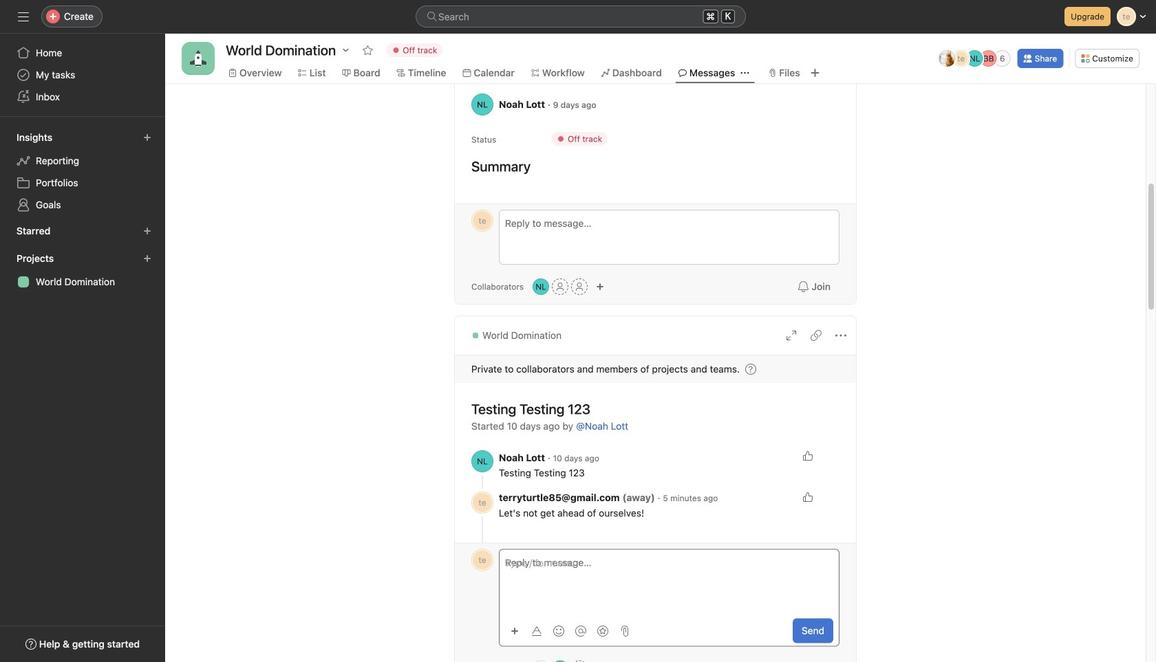 Task type: locate. For each thing, give the bounding box(es) containing it.
0 horizontal spatial add or remove collaborators image
[[533, 279, 549, 295]]

projects element
[[0, 246, 165, 296]]

None field
[[416, 6, 746, 28]]

rocket image
[[190, 50, 207, 67]]

insert an object image
[[511, 628, 519, 636]]

add or remove collaborators image
[[533, 279, 549, 295], [596, 283, 605, 291]]

tab actions image
[[741, 69, 749, 77]]

Search tasks, projects, and more text field
[[416, 6, 746, 28]]

1 horizontal spatial add or remove collaborators image
[[596, 283, 605, 291]]

at mention image
[[576, 626, 587, 637]]

add tab image
[[810, 67, 821, 78]]

copy link image
[[811, 330, 822, 341]]

appreciations image
[[598, 626, 609, 637]]

toolbar
[[505, 622, 635, 642]]



Task type: vqa. For each thing, say whether or not it's contained in the screenshot.
Attach a file or paste an image
yes



Task type: describe. For each thing, give the bounding box(es) containing it.
attach a file or paste an image image
[[620, 626, 631, 637]]

insights element
[[0, 125, 165, 219]]

new insights image
[[143, 134, 151, 142]]

0 likes. click to like this message comment image
[[803, 451, 814, 462]]

emoji image
[[553, 626, 565, 637]]

open user profile image
[[472, 451, 494, 473]]

hide sidebar image
[[18, 11, 29, 22]]

add items to starred image
[[143, 227, 151, 235]]

formatting image
[[531, 626, 542, 637]]

0 likes. click to like this message comment image
[[803, 492, 814, 503]]

full screen image
[[786, 330, 797, 341]]

global element
[[0, 34, 165, 116]]

add to starred image
[[362, 45, 373, 56]]

new project or portfolio image
[[143, 255, 151, 263]]



